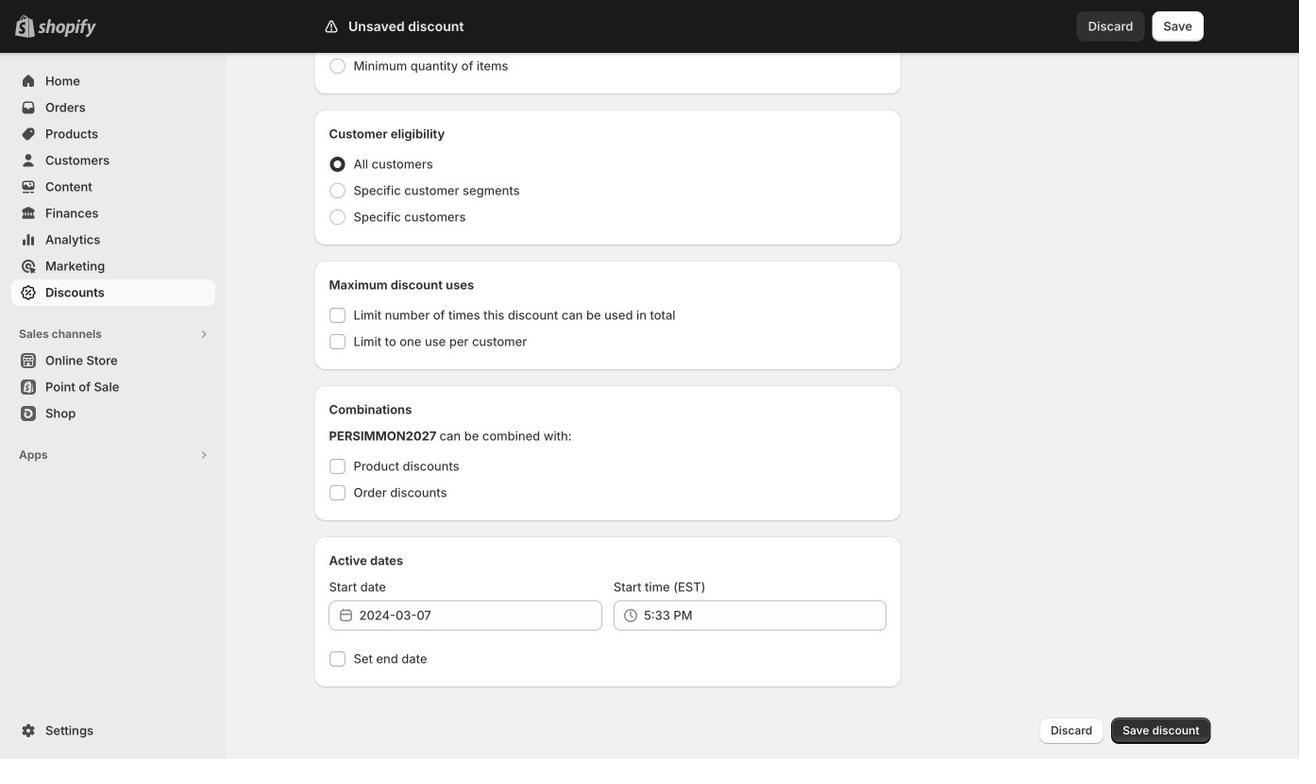 Task type: locate. For each thing, give the bounding box(es) containing it.
shopify image
[[38, 19, 96, 38]]



Task type: describe. For each thing, give the bounding box(es) containing it.
Enter time text field
[[644, 601, 887, 631]]

YYYY-MM-DD text field
[[359, 601, 602, 631]]



Task type: vqa. For each thing, say whether or not it's contained in the screenshot.
shopify IMAGE
yes



